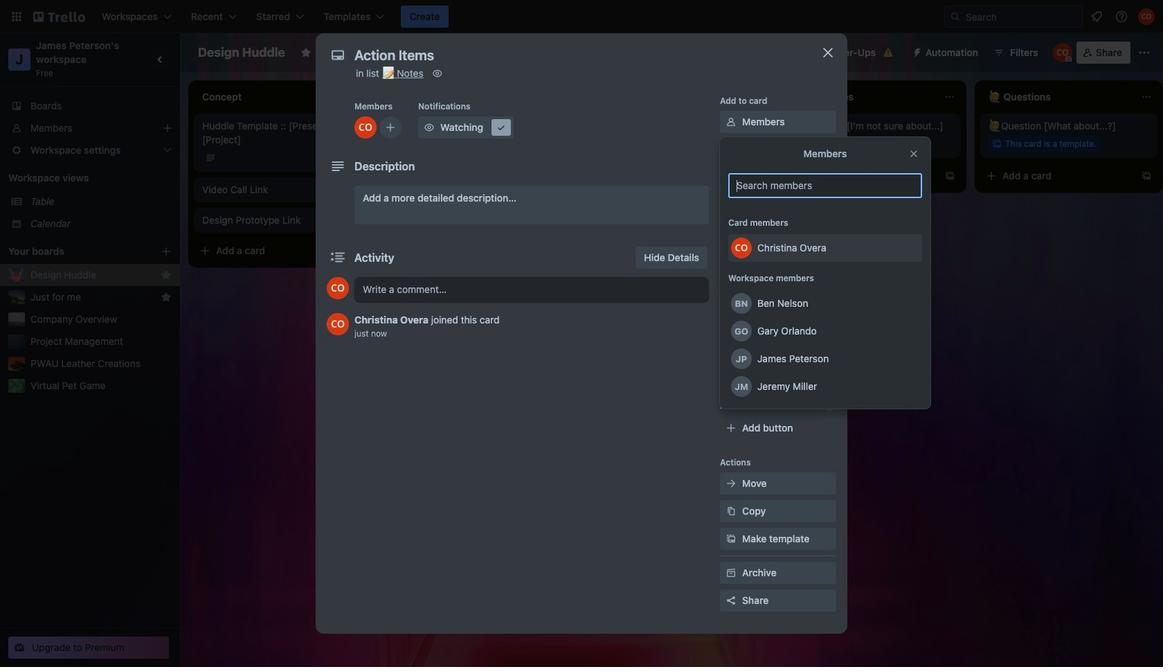Task type: locate. For each thing, give the bounding box(es) containing it.
christina overa (christinaovera) image up ben nelson (bennelson96) icon
[[732, 238, 752, 258]]

sm image
[[423, 121, 436, 134], [495, 121, 508, 134], [725, 254, 738, 267], [725, 477, 738, 490], [725, 566, 738, 580]]

gary orlando (garyorlando) image
[[732, 321, 752, 342]]

None text field
[[348, 43, 805, 68]]

christina overa (christinaovera) image
[[327, 277, 349, 299]]

christina overa (christinaovera) image inside primary element
[[1139, 8, 1155, 25]]

christina overa (christinaovera) image down christina overa (christinaovera) icon
[[327, 313, 349, 335]]

1 vertical spatial starred icon image
[[161, 292, 172, 303]]

starred icon image
[[161, 269, 172, 281], [161, 292, 172, 303]]

Write a comment text field
[[355, 277, 709, 302]]

sm image
[[907, 42, 926, 61], [431, 67, 444, 80], [725, 115, 738, 129], [725, 504, 738, 518], [725, 532, 738, 546]]

0 vertical spatial starred icon image
[[161, 269, 172, 281]]

open information menu image
[[1115, 10, 1129, 24]]

create from template… image
[[748, 170, 759, 181], [1142, 170, 1153, 181], [355, 245, 366, 256]]

christina overa (christinaovera) image right open information menu icon
[[1139, 8, 1155, 25]]

jeremy miller (jeremymiller198) image
[[732, 376, 752, 397]]

christina overa (christinaovera) image
[[1139, 8, 1155, 25], [1053, 43, 1073, 62], [355, 116, 377, 139], [546, 222, 562, 238], [732, 238, 752, 258], [327, 313, 349, 335]]



Task type: vqa. For each thing, say whether or not it's contained in the screenshot.
Search members text box
yes



Task type: describe. For each thing, give the bounding box(es) containing it.
close dialog image
[[820, 44, 837, 61]]

christina overa (christinaovera) image up write a comment text box
[[546, 222, 562, 238]]

0 notifications image
[[1089, 8, 1106, 25]]

Search members text field
[[729, 173, 923, 198]]

james peterson (jamespeterson93) image
[[732, 348, 752, 369]]

2 starred icon image from the top
[[161, 292, 172, 303]]

christina overa (christinaovera) image left add members to card image in the left of the page
[[355, 116, 377, 139]]

search image
[[950, 11, 961, 22]]

primary element
[[0, 0, 1164, 33]]

your boards with 6 items element
[[8, 243, 140, 260]]

Board name text field
[[191, 42, 292, 64]]

add board image
[[161, 246, 172, 257]]

create from template… image
[[945, 170, 956, 181]]

1 horizontal spatial create from template… image
[[748, 170, 759, 181]]

2 horizontal spatial create from template… image
[[1142, 170, 1153, 181]]

add members to card image
[[385, 121, 396, 134]]

1 starred icon image from the top
[[161, 269, 172, 281]]

0 horizontal spatial create from template… image
[[355, 245, 366, 256]]

show menu image
[[1138, 46, 1152, 60]]

ben nelson (bennelson96) image
[[732, 293, 752, 314]]

labels image
[[725, 143, 738, 157]]

christina overa (christinaovera) image down the search field on the top of the page
[[1053, 43, 1073, 62]]

star or unstar board image
[[301, 47, 312, 58]]

Search field
[[961, 7, 1083, 26]]



